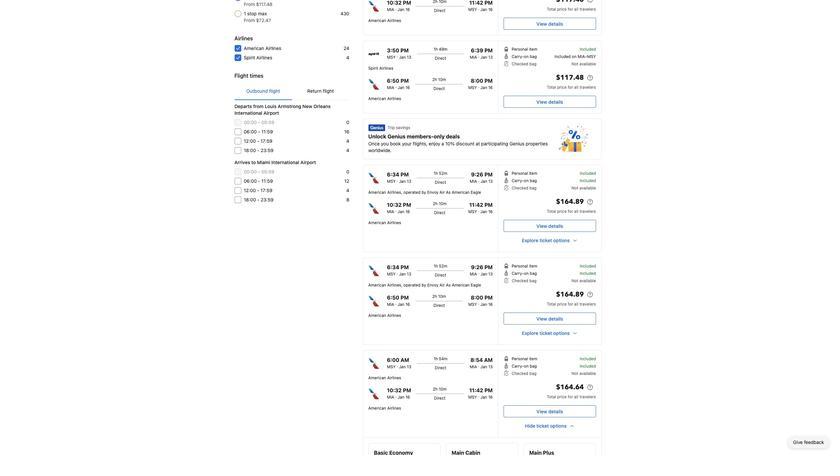 Task type: vqa. For each thing, say whether or not it's contained in the screenshot.


Task type: locate. For each thing, give the bounding box(es) containing it.
11:59 down the miami
[[262, 178, 273, 184]]

0 vertical spatial 00:00 - 05:59
[[244, 120, 274, 125]]

1 vertical spatial 11:42
[[470, 388, 483, 394]]

genius left properties
[[510, 141, 525, 147]]

06:00 - 11:59
[[244, 129, 273, 135], [244, 178, 273, 184]]

travelers for third view details button from the bottom
[[580, 209, 596, 214]]

1 $164.89 region from the top
[[504, 197, 596, 209]]

explore ticket options
[[522, 238, 570, 243], [522, 331, 570, 336]]

1 vertical spatial 6:34
[[387, 265, 400, 271]]

travelers for 2nd view details button from the top of the page
[[580, 85, 596, 90]]

$117.48 region
[[504, 0, 596, 6], [504, 72, 596, 84]]

10m for third view details button from the bottom
[[439, 201, 447, 206]]

2h 10m for third view details button from the bottom
[[433, 201, 447, 206]]

total for 5th view details button from the bottom
[[547, 7, 556, 12]]

8:00 pm msy . jan 16 for $117.48
[[469, 78, 493, 90]]

1 flight from the left
[[269, 88, 280, 94]]

total price for all travelers for third view details button from the bottom
[[547, 209, 596, 214]]

from up stop at the top left of the page
[[244, 1, 255, 7]]

0 vertical spatial 12:00
[[244, 138, 256, 144]]

1 9:26 pm mia . jan 13 from the top
[[470, 172, 493, 184]]

am
[[401, 357, 409, 363], [484, 357, 493, 363]]

17:59 up the miami
[[261, 138, 273, 144]]

options for 8:00 pm's explore ticket options button
[[554, 331, 570, 336]]

1 vertical spatial american airlines, operated by envoy air as american eagle
[[369, 283, 481, 288]]

jan inside msy . jan 16
[[481, 7, 487, 12]]

0 vertical spatial 52m
[[439, 171, 448, 176]]

flight inside button
[[269, 88, 280, 94]]

0 vertical spatial airlines,
[[387, 190, 403, 195]]

1 10:32 pm mia . jan 16 from the top
[[387, 202, 411, 214]]

0 horizontal spatial flight
[[269, 88, 280, 94]]

international right the miami
[[272, 160, 299, 165]]

american airlines
[[369, 18, 401, 23], [244, 45, 281, 51], [369, 96, 401, 101], [369, 220, 401, 225], [369, 313, 401, 318], [369, 376, 401, 381], [369, 406, 401, 411]]

pm inside 6:39 pm mia . jan 13
[[485, 47, 493, 53]]

0 vertical spatial 00:00
[[244, 120, 257, 125]]

1 vertical spatial international
[[272, 160, 299, 165]]

2 checked bag from the top
[[512, 186, 537, 191]]

0 vertical spatial 06:00 - 11:59
[[244, 129, 273, 135]]

$72.47
[[256, 17, 271, 23]]

not
[[572, 61, 579, 66], [572, 186, 579, 191], [572, 279, 579, 284], [572, 371, 579, 376]]

5 view details from the top
[[537, 409, 564, 415]]

0 vertical spatial by
[[422, 190, 426, 195]]

1 00:00 from the top
[[244, 120, 257, 125]]

2 explore ticket options button from the top
[[504, 328, 596, 340]]

international down 'departs' on the top left of page
[[235, 110, 262, 116]]

view details for 2nd view details button from the top of the page
[[537, 99, 564, 105]]

52m for 11:42 pm
[[439, 171, 448, 176]]

0 vertical spatial 23:59
[[261, 148, 274, 153]]

5 all from the top
[[575, 395, 579, 400]]

view for third view details button from the bottom
[[537, 223, 548, 229]]

1 vertical spatial genius
[[510, 141, 525, 147]]

1 6:50 pm mia . jan 16 from the top
[[387, 78, 410, 90]]

flight right 'return'
[[323, 88, 334, 94]]

00:00 for arrives
[[244, 169, 257, 175]]

explore ticket options for 8:00 pm
[[522, 331, 570, 336]]

0 vertical spatial 11:59
[[262, 129, 273, 135]]

1 travelers from the top
[[580, 7, 596, 12]]

2 flight from the left
[[323, 88, 334, 94]]

6:50 pm mia . jan 16 for $117.48
[[387, 78, 410, 90]]

$164.64 region
[[504, 382, 596, 394]]

checked
[[512, 61, 529, 66], [512, 186, 529, 191], [512, 279, 529, 284], [512, 371, 529, 376]]

12:00 - 17:59
[[244, 138, 273, 144], [244, 188, 273, 193]]

carry-on bag
[[512, 54, 537, 59], [512, 178, 537, 183], [512, 271, 537, 276], [512, 364, 537, 369]]

options
[[554, 238, 570, 243], [554, 331, 570, 336], [550, 423, 567, 429]]

total for 4th view details button from the top
[[547, 302, 556, 307]]

eagle
[[471, 190, 481, 195], [471, 283, 481, 288]]

2 12:00 from the top
[[244, 188, 256, 193]]

0 vertical spatial explore
[[522, 238, 539, 243]]

0 vertical spatial 18:00 - 23:59
[[244, 148, 274, 153]]

1 vertical spatial 6:50 pm mia . jan 16
[[387, 295, 410, 307]]

2 $164.89 from the top
[[556, 290, 584, 299]]

1 vertical spatial 52m
[[439, 264, 448, 269]]

1 eagle from the top
[[471, 190, 481, 195]]

4 view details button from the top
[[504, 313, 596, 325]]

participating
[[481, 141, 509, 147]]

4 not from the top
[[572, 371, 579, 376]]

2h
[[433, 77, 437, 82], [433, 201, 438, 206], [433, 294, 437, 299], [433, 387, 438, 392]]

personal item for third view details button from the bottom
[[512, 171, 538, 176]]

11:59 down louis
[[262, 129, 273, 135]]

carry- for $164.89 region associated with 8:00 pm
[[512, 271, 524, 276]]

6:50
[[387, 78, 400, 84], [387, 295, 400, 301]]

tab list containing outbound flight
[[235, 82, 350, 101]]

1 air from the top
[[440, 190, 445, 195]]

0 vertical spatial international
[[235, 110, 262, 116]]

0 vertical spatial 6:34
[[387, 172, 400, 178]]

12:00 down 'to'
[[244, 188, 256, 193]]

2 52m from the top
[[439, 264, 448, 269]]

. inside 6:39 pm mia . jan 13
[[478, 53, 480, 58]]

msy inside 3:50 pm msy . jan 13
[[387, 55, 396, 60]]

hide ticket options
[[525, 423, 567, 429]]

$164.89 for 11:42 pm
[[556, 197, 584, 206]]

flight for outbound flight
[[269, 88, 280, 94]]

as for 11:42
[[446, 190, 451, 195]]

$164.89 for 8:00 pm
[[556, 290, 584, 299]]

4 left the once
[[347, 138, 350, 144]]

2 $164.89 region from the top
[[504, 290, 596, 302]]

8:00 pm msy . jan 16 for $164.89
[[469, 295, 493, 307]]

outbound flight button
[[235, 82, 292, 100]]

from $117.48
[[244, 1, 273, 7]]

$117.48 region containing $117.48
[[504, 72, 596, 84]]

1 horizontal spatial am
[[484, 357, 493, 363]]

1 18:00 from the top
[[244, 148, 256, 153]]

0 vertical spatial 9:26
[[471, 172, 484, 178]]

05:59
[[262, 120, 274, 125], [262, 169, 274, 175]]

your
[[402, 141, 412, 147]]

view details
[[537, 21, 564, 27], [537, 99, 564, 105], [537, 223, 564, 229], [537, 316, 564, 322], [537, 409, 564, 415]]

1 explore from the top
[[522, 238, 539, 243]]

1 vertical spatial eagle
[[471, 283, 481, 288]]

-
[[258, 120, 260, 125], [258, 129, 260, 135], [257, 138, 259, 144], [257, 148, 260, 153], [258, 169, 260, 175], [258, 178, 260, 184], [257, 188, 259, 193], [257, 197, 260, 203]]

1h 54m
[[434, 357, 448, 362]]

total for 1st view details button from the bottom
[[547, 395, 556, 400]]

1 vertical spatial 17:59
[[261, 188, 273, 193]]

only
[[434, 134, 445, 140]]

carry- for $117.48 region containing $117.48
[[512, 54, 524, 59]]

international
[[235, 110, 262, 116], [272, 160, 299, 165]]

3 checked bag from the top
[[512, 279, 537, 284]]

0 vertical spatial $164.89 region
[[504, 197, 596, 209]]

3 price from the top
[[558, 209, 567, 214]]

1 vertical spatial explore
[[522, 331, 539, 336]]

00:00 - 05:59 for to
[[244, 169, 274, 175]]

0 vertical spatial $164.89
[[556, 197, 584, 206]]

12:00 - 17:59 up 'to'
[[244, 138, 273, 144]]

0 vertical spatial 12:00 - 17:59
[[244, 138, 273, 144]]

1 06:00 from the top
[[244, 129, 257, 135]]

1 vertical spatial 8:00 pm msy . jan 16
[[469, 295, 493, 307]]

12:00 up 'to'
[[244, 138, 256, 144]]

2 for from the top
[[568, 85, 573, 90]]

1 explore ticket options from the top
[[522, 238, 570, 243]]

. inside mia . jan 16
[[396, 6, 397, 11]]

1 vertical spatial from
[[244, 17, 255, 23]]

0 vertical spatial spirit
[[244, 55, 255, 60]]

1 vertical spatial explore ticket options button
[[504, 328, 596, 340]]

flight inside button
[[323, 88, 334, 94]]

1 23:59 from the top
[[261, 148, 274, 153]]

1 9:26 from the top
[[471, 172, 484, 178]]

jan inside 3:50 pm msy . jan 13
[[399, 55, 406, 60]]

once
[[369, 141, 380, 147]]

1 8:00 from the top
[[471, 78, 484, 84]]

0 vertical spatial envoy
[[428, 190, 439, 195]]

operated
[[404, 190, 421, 195], [404, 283, 421, 288]]

0 vertical spatial 11:42 pm msy . jan 16
[[469, 202, 493, 214]]

1 vertical spatial $164.89 region
[[504, 290, 596, 302]]

air
[[440, 190, 445, 195], [440, 283, 445, 288]]

1 horizontal spatial genius
[[510, 141, 525, 147]]

1 vertical spatial 6:50
[[387, 295, 400, 301]]

0 vertical spatial 9:26 pm mia . jan 13
[[470, 172, 493, 184]]

1 vertical spatial 10:32 pm mia . jan 16
[[387, 388, 411, 400]]

bag
[[530, 54, 537, 59], [530, 61, 537, 66], [530, 178, 537, 183], [530, 186, 537, 191], [530, 271, 537, 276], [530, 279, 537, 284], [530, 364, 537, 369], [530, 371, 537, 376]]

1 vertical spatial airlines,
[[387, 283, 403, 288]]

1 vertical spatial 10:32
[[387, 388, 402, 394]]

1 checked from the top
[[512, 61, 529, 66]]

6:00 am msy . jan 13
[[387, 357, 412, 370]]

13 inside 6:00 am msy . jan 13
[[407, 365, 412, 370]]

2 not from the top
[[572, 186, 579, 191]]

0 vertical spatial 6:50 pm mia . jan 16
[[387, 78, 410, 90]]

am right 8:54 on the bottom right
[[484, 357, 493, 363]]

by
[[422, 190, 426, 195], [422, 283, 426, 288]]

17:59 down the miami
[[261, 188, 273, 193]]

available for third view details button from the bottom
[[580, 186, 596, 191]]

for for 5th view details button from the bottom
[[568, 7, 573, 12]]

2 vertical spatial options
[[550, 423, 567, 429]]

13 inside 3:50 pm msy . jan 13
[[407, 55, 412, 60]]

0 vertical spatial american airlines, operated by envoy air as american eagle
[[369, 190, 481, 195]]

1 vertical spatial 05:59
[[262, 169, 274, 175]]

1h for third view details button from the bottom
[[434, 171, 438, 176]]

2 05:59 from the top
[[262, 169, 274, 175]]

spirit
[[244, 55, 255, 60], [369, 66, 379, 71]]

3 not available from the top
[[572, 279, 596, 284]]

9:26 pm mia . jan 13 for 11:42
[[470, 172, 493, 184]]

1 vertical spatial 00:00
[[244, 169, 257, 175]]

3 personal item from the top
[[512, 264, 538, 269]]

0 vertical spatial as
[[446, 190, 451, 195]]

4 up 12
[[347, 148, 350, 153]]

06:00 for arrives
[[244, 178, 257, 184]]

total price for all travelers for 5th view details button from the bottom
[[547, 7, 596, 12]]

4 carry-on bag from the top
[[512, 364, 537, 369]]

personal item
[[512, 47, 538, 52], [512, 171, 538, 176], [512, 264, 538, 269], [512, 357, 538, 362]]

5 for from the top
[[568, 395, 573, 400]]

$117.48 up 'max' at the top left of the page
[[256, 1, 273, 7]]

0 vertical spatial 8:00 pm msy . jan 16
[[469, 78, 493, 90]]

1 total price for all travelers from the top
[[547, 7, 596, 12]]

2 view from the top
[[537, 99, 548, 105]]

explore
[[522, 238, 539, 243], [522, 331, 539, 336]]

3 checked from the top
[[512, 279, 529, 284]]

0 vertical spatial eagle
[[471, 190, 481, 195]]

on for 4th view details button from the top
[[524, 271, 529, 276]]

13 inside 6:39 pm mia . jan 13
[[489, 55, 493, 60]]

4 up 8
[[347, 188, 350, 193]]

1 vertical spatial 12:00 - 17:59
[[244, 188, 273, 193]]

1 vertical spatial 12:00
[[244, 188, 256, 193]]

give feedback
[[794, 440, 825, 446]]

for for third view details button from the bottom
[[568, 209, 573, 214]]

00:00 down 'departs' on the top left of page
[[244, 120, 257, 125]]

6:34 pm msy . jan 13 for 6:50
[[387, 265, 412, 277]]

1 52m from the top
[[439, 171, 448, 176]]

am for 8:54 am
[[484, 357, 493, 363]]

american airlines, operated by envoy air as american eagle for 10:32 pm
[[369, 190, 481, 195]]

2 air from the top
[[440, 283, 445, 288]]

1 as from the top
[[446, 190, 451, 195]]

10:32 pm mia . jan 16
[[387, 202, 411, 214], [387, 388, 411, 400]]

3 view details from the top
[[537, 223, 564, 229]]

1 horizontal spatial $117.48
[[556, 73, 584, 82]]

american airlines, operated by envoy air as american eagle
[[369, 190, 481, 195], [369, 283, 481, 288]]

6:34 for 10:32
[[387, 172, 400, 178]]

10m
[[438, 77, 446, 82], [439, 201, 447, 206], [438, 294, 446, 299], [439, 387, 447, 392]]

6:50 pm mia . jan 16
[[387, 78, 410, 90], [387, 295, 410, 307]]

2 9:26 from the top
[[471, 265, 484, 271]]

1 explore ticket options button from the top
[[504, 235, 596, 247]]

1 available from the top
[[580, 61, 596, 66]]

$164.89 region
[[504, 197, 596, 209], [504, 290, 596, 302]]

msy
[[469, 7, 477, 12], [387, 55, 396, 60], [469, 85, 477, 90], [387, 179, 396, 184], [469, 209, 477, 214], [387, 272, 396, 277], [469, 302, 477, 307], [387, 365, 396, 370], [469, 395, 477, 400]]

1 checked bag from the top
[[512, 61, 537, 66]]

11:42
[[470, 202, 483, 208], [470, 388, 483, 394]]

1 vertical spatial $164.89
[[556, 290, 584, 299]]

personal item for 1st view details button from the bottom
[[512, 357, 538, 362]]

13
[[407, 55, 412, 60], [489, 55, 493, 60], [407, 179, 412, 184], [489, 179, 493, 184], [407, 272, 412, 277], [489, 272, 493, 277], [407, 365, 412, 370], [489, 365, 493, 370]]

2 explore ticket options from the top
[[522, 331, 570, 336]]

6:50 for $164.89
[[387, 295, 400, 301]]

0 vertical spatial operated
[[404, 190, 421, 195]]

as
[[446, 190, 451, 195], [446, 283, 451, 288]]

17:59 for louis
[[261, 138, 273, 144]]

on for 1st view details button from the bottom
[[524, 364, 529, 369]]

1 vertical spatial 9:26 pm mia . jan 13
[[470, 265, 493, 277]]

spirit airlines
[[244, 55, 272, 60], [369, 66, 394, 71]]

2 11:59 from the top
[[262, 178, 273, 184]]

1 17:59 from the top
[[261, 138, 273, 144]]

1 horizontal spatial spirit
[[369, 66, 379, 71]]

4 down 24
[[347, 55, 350, 60]]

1 12:00 - 17:59 from the top
[[244, 138, 273, 144]]

at
[[476, 141, 480, 147]]

1 am from the left
[[401, 357, 409, 363]]

0 vertical spatial 06:00
[[244, 129, 257, 135]]

1 12:00 from the top
[[244, 138, 256, 144]]

american
[[369, 18, 386, 23], [244, 45, 264, 51], [369, 96, 386, 101], [369, 190, 386, 195], [452, 190, 470, 195], [369, 220, 386, 225], [369, 283, 386, 288], [452, 283, 470, 288], [369, 313, 386, 318], [369, 376, 386, 381], [369, 406, 386, 411]]

2h 10m for 4th view details button from the top
[[433, 294, 446, 299]]

0 vertical spatial 17:59
[[261, 138, 273, 144]]

8:00
[[471, 78, 484, 84], [471, 295, 484, 301]]

$117.48 down included on mia–msy
[[556, 73, 584, 82]]

1 vertical spatial $117.48 region
[[504, 72, 596, 84]]

0 vertical spatial explore ticket options
[[522, 238, 570, 243]]

0 vertical spatial from
[[244, 1, 255, 7]]

1 vertical spatial 23:59
[[261, 197, 274, 203]]

. inside 8:54 am mia . jan 13
[[478, 363, 480, 368]]

1 vertical spatial 06:00 - 11:59
[[244, 178, 273, 184]]

5 total from the top
[[547, 395, 556, 400]]

4 checked bag from the top
[[512, 371, 537, 376]]

for
[[568, 7, 573, 12], [568, 85, 573, 90], [568, 209, 573, 214], [568, 302, 573, 307], [568, 395, 573, 400]]

2 personal from the top
[[512, 171, 528, 176]]

$117.48 region for .
[[504, 72, 596, 84]]

genius up book
[[388, 134, 406, 140]]

2 total from the top
[[547, 85, 556, 90]]

12:00 for arrives
[[244, 188, 256, 193]]

0 vertical spatial genius
[[388, 134, 406, 140]]

2 by from the top
[[422, 283, 426, 288]]

6:50 for $117.48
[[387, 78, 400, 84]]

06:00 - 11:59 for from
[[244, 129, 273, 135]]

flight
[[235, 73, 249, 79]]

1 not from the top
[[572, 61, 579, 66]]

1 horizontal spatial flight
[[323, 88, 334, 94]]

2 details from the top
[[549, 99, 564, 105]]

1 11:59 from the top
[[262, 129, 273, 135]]

jan
[[398, 7, 405, 12], [481, 7, 487, 12], [399, 55, 406, 60], [481, 55, 488, 60], [398, 85, 405, 90], [481, 85, 487, 90], [399, 179, 406, 184], [481, 179, 488, 184], [398, 209, 405, 214], [481, 209, 487, 214], [399, 272, 406, 277], [481, 272, 488, 277], [398, 302, 405, 307], [481, 302, 487, 307], [399, 365, 406, 370], [481, 365, 488, 370], [398, 395, 405, 400], [481, 395, 487, 400]]

flight
[[269, 88, 280, 94], [323, 88, 334, 94]]

tab list
[[235, 82, 350, 101]]

for for 1st view details button from the bottom
[[568, 395, 573, 400]]

1h 52m for 11:42 pm
[[434, 171, 448, 176]]

2 available from the top
[[580, 186, 596, 191]]

am inside 8:54 am mia . jan 13
[[484, 357, 493, 363]]

1 total from the top
[[547, 7, 556, 12]]

operated for 6:50 pm
[[404, 283, 421, 288]]

4 carry- from the top
[[512, 364, 524, 369]]

4 available from the top
[[580, 371, 596, 376]]

$164.64
[[556, 383, 584, 392]]

06:00 down 'departs' on the top left of page
[[244, 129, 257, 135]]

2 price from the top
[[558, 85, 567, 90]]

1 envoy from the top
[[428, 190, 439, 195]]

departs
[[235, 104, 252, 109]]

1 vertical spatial as
[[446, 283, 451, 288]]

10%
[[446, 141, 455, 147]]

from
[[253, 104, 264, 109]]

06:00 down 'to'
[[244, 178, 257, 184]]

3 available from the top
[[580, 279, 596, 284]]

10:32
[[387, 202, 402, 208], [387, 388, 402, 394]]

airlines,
[[387, 190, 403, 195], [387, 283, 403, 288]]

2 0 from the top
[[347, 169, 350, 175]]

0 horizontal spatial spirit
[[244, 55, 255, 60]]

checked for 1st view details button from the bottom
[[512, 371, 529, 376]]

2h for third view details button from the bottom
[[433, 201, 438, 206]]

am for 6:00 am
[[401, 357, 409, 363]]

6:50 pm mia . jan 16 for $164.89
[[387, 295, 410, 307]]

52m
[[439, 171, 448, 176], [439, 264, 448, 269]]

0 vertical spatial $117.48 region
[[504, 0, 596, 6]]

genius image
[[369, 125, 385, 131], [369, 125, 385, 131], [559, 126, 588, 153]]

1 06:00 - 11:59 from the top
[[244, 129, 273, 135]]

1 personal from the top
[[512, 47, 528, 52]]

16
[[406, 7, 410, 12], [489, 7, 493, 12], [406, 85, 410, 90], [489, 85, 493, 90], [344, 129, 350, 135], [406, 209, 410, 214], [489, 209, 493, 214], [406, 302, 410, 307], [489, 302, 493, 307], [406, 395, 410, 400], [489, 395, 493, 400]]

price
[[558, 7, 567, 12], [558, 85, 567, 90], [558, 209, 567, 214], [558, 302, 567, 307], [558, 395, 567, 400]]

ticket
[[540, 238, 552, 243], [540, 331, 552, 336], [537, 423, 549, 429]]

msy inside 6:00 am msy . jan 13
[[387, 365, 396, 370]]

2 9:26 pm mia . jan 13 from the top
[[470, 265, 493, 277]]

1 vertical spatial spirit
[[369, 66, 379, 71]]

12:00 for departs
[[244, 138, 256, 144]]

2 view details from the top
[[537, 99, 564, 105]]

00:00 down 'to'
[[244, 169, 257, 175]]

2 10:32 from the top
[[387, 388, 402, 394]]

return flight button
[[292, 82, 350, 100]]

total price for all travelers for 2nd view details button from the top of the page
[[547, 85, 596, 90]]

not for 4th view details button from the top
[[572, 279, 579, 284]]

0 vertical spatial air
[[440, 190, 445, 195]]

0 vertical spatial 1h 52m
[[434, 171, 448, 176]]

2 6:50 pm mia . jan 16 from the top
[[387, 295, 410, 307]]

am inside 6:00 am msy . jan 13
[[401, 357, 409, 363]]

checked bag for third view details button from the bottom
[[512, 186, 537, 191]]

1 18:00 - 23:59 from the top
[[244, 148, 274, 153]]

0 vertical spatial options
[[554, 238, 570, 243]]

0 vertical spatial 8:00
[[471, 78, 484, 84]]

am right the 6:00
[[401, 357, 409, 363]]

05:59 down the miami
[[262, 169, 274, 175]]

2 06:00 from the top
[[244, 178, 257, 184]]

view details for third view details button from the bottom
[[537, 223, 564, 229]]

on for third view details button from the bottom
[[524, 178, 529, 183]]

explore ticket options for 11:42 pm
[[522, 238, 570, 243]]

3 travelers from the top
[[580, 209, 596, 214]]

1h
[[434, 47, 438, 52], [434, 171, 438, 176], [434, 264, 438, 269], [434, 357, 438, 362]]

6:34 pm msy . jan 13
[[387, 172, 412, 184], [387, 265, 412, 277]]

airlines, for 6:50
[[387, 283, 403, 288]]

1 vertical spatial 8:00
[[471, 295, 484, 301]]

8:00 pm msy . jan 16
[[469, 78, 493, 90], [469, 295, 493, 307]]

0 horizontal spatial am
[[401, 357, 409, 363]]

23:59 for louis
[[261, 148, 274, 153]]

mia inside 8:54 am mia . jan 13
[[470, 365, 477, 370]]

carry- for $164.64 region
[[512, 364, 524, 369]]

0 horizontal spatial international
[[235, 110, 262, 116]]

1 vertical spatial by
[[422, 283, 426, 288]]

0 vertical spatial 11:42
[[470, 202, 483, 208]]

4 view details from the top
[[537, 316, 564, 322]]

savings
[[396, 125, 411, 130]]

not available for 2nd view details button from the top of the page
[[572, 61, 596, 66]]

1 operated from the top
[[404, 190, 421, 195]]

travelers for 5th view details button from the bottom
[[580, 7, 596, 12]]

1 vertical spatial airport
[[301, 160, 316, 165]]

5 view from the top
[[537, 409, 548, 415]]

0 vertical spatial 6:50
[[387, 78, 400, 84]]

1 vertical spatial $117.48
[[556, 73, 584, 82]]

flight up louis
[[269, 88, 280, 94]]

airport
[[264, 110, 279, 116], [301, 160, 316, 165]]

5 price from the top
[[558, 395, 567, 400]]

from inside 1 stop max from $72.47
[[244, 17, 255, 23]]

0 vertical spatial 10:32
[[387, 202, 402, 208]]

spirit airlines up times
[[244, 55, 272, 60]]

total for third view details button from the bottom
[[547, 209, 556, 214]]

genius
[[388, 134, 406, 140], [510, 141, 525, 147]]

2h 10m for 1st view details button from the bottom
[[433, 387, 447, 392]]

on
[[524, 54, 529, 59], [572, 54, 577, 59], [524, 178, 529, 183], [524, 271, 529, 276], [524, 364, 529, 369]]

2 as from the top
[[446, 283, 451, 288]]

travelers
[[580, 7, 596, 12], [580, 85, 596, 90], [580, 209, 596, 214], [580, 302, 596, 307], [580, 395, 596, 400]]

2 personal item from the top
[[512, 171, 538, 176]]

1 view from the top
[[537, 21, 548, 27]]

2 06:00 - 11:59 from the top
[[244, 178, 273, 184]]

checked bag for 2nd view details button from the top of the page
[[512, 61, 537, 66]]

1 vertical spatial 1h 52m
[[434, 264, 448, 269]]

0 horizontal spatial airport
[[264, 110, 279, 116]]

spirit airlines down 3:50
[[369, 66, 394, 71]]

06:00 - 11:59 down 'to'
[[244, 178, 273, 184]]

1 05:59 from the top
[[262, 120, 274, 125]]

from
[[244, 1, 255, 7], [244, 17, 255, 23]]

00:00 - 05:59 down the miami
[[244, 169, 274, 175]]

2 american airlines, operated by envoy air as american eagle from the top
[[369, 283, 481, 288]]

0 horizontal spatial genius
[[388, 134, 406, 140]]

included on mia–msy
[[555, 54, 596, 59]]

1 vertical spatial operated
[[404, 283, 421, 288]]

1 vertical spatial 00:00 - 05:59
[[244, 169, 274, 175]]

airport inside departs from louis armstrong new orleans international airport
[[264, 110, 279, 116]]

12:00 - 17:59 down 'to'
[[244, 188, 273, 193]]

$117.48 region for from $72.47
[[504, 0, 596, 6]]

0 vertical spatial 18:00
[[244, 148, 256, 153]]

personal for 1st view details button from the bottom
[[512, 357, 528, 362]]

3 total from the top
[[547, 209, 556, 214]]

16 inside mia . jan 16
[[406, 7, 410, 12]]

11:42 pm msy . jan 16
[[469, 202, 493, 214], [469, 388, 493, 400]]

2 vertical spatial ticket
[[537, 423, 549, 429]]

0 vertical spatial airport
[[264, 110, 279, 116]]

1 vertical spatial 11:42 pm msy . jan 16
[[469, 388, 493, 400]]

6:34
[[387, 172, 400, 178], [387, 265, 400, 271]]

3 view from the top
[[537, 223, 548, 229]]

0 vertical spatial ticket
[[540, 238, 552, 243]]

2 8:00 from the top
[[471, 295, 484, 301]]

00:00 - 05:59 down from
[[244, 120, 274, 125]]

view for 4th view details button from the top
[[537, 316, 548, 322]]

1 vertical spatial options
[[554, 331, 570, 336]]

pm inside 3:50 pm msy . jan 13
[[401, 47, 409, 53]]

2 airlines, from the top
[[387, 283, 403, 288]]

0 vertical spatial 05:59
[[262, 120, 274, 125]]

pm
[[401, 47, 409, 53], [485, 47, 493, 53], [401, 78, 409, 84], [485, 78, 493, 84], [401, 172, 409, 178], [485, 172, 493, 178], [403, 202, 411, 208], [485, 202, 493, 208], [401, 265, 409, 271], [485, 265, 493, 271], [401, 295, 409, 301], [485, 295, 493, 301], [403, 388, 411, 394], [485, 388, 493, 394]]

from down stop at the top left of the page
[[244, 17, 255, 23]]

checked bag
[[512, 61, 537, 66], [512, 186, 537, 191], [512, 279, 537, 284], [512, 371, 537, 376]]

18:00
[[244, 148, 256, 153], [244, 197, 256, 203]]

05:59 down louis
[[262, 120, 274, 125]]

all
[[575, 7, 579, 12], [575, 85, 579, 90], [575, 209, 579, 214], [575, 302, 579, 307], [575, 395, 579, 400]]

06:00 - 11:59 down from
[[244, 129, 273, 135]]

checked bag for 1st view details button from the bottom
[[512, 371, 537, 376]]

view details button
[[504, 18, 596, 30], [504, 96, 596, 108], [504, 220, 596, 232], [504, 313, 596, 325], [504, 406, 596, 418]]

airlines
[[387, 18, 401, 23], [235, 35, 253, 41], [266, 45, 281, 51], [257, 55, 272, 60], [380, 66, 394, 71], [387, 96, 401, 101], [387, 220, 401, 225], [387, 313, 401, 318], [387, 376, 401, 381], [387, 406, 401, 411]]

10:32 for $164.64
[[387, 388, 402, 394]]

1 all from the top
[[575, 7, 579, 12]]

included
[[580, 47, 596, 52], [555, 54, 571, 59], [580, 171, 596, 176], [580, 178, 596, 183], [580, 264, 596, 269], [580, 271, 596, 276], [580, 357, 596, 362], [580, 364, 596, 369]]



Task type: describe. For each thing, give the bounding box(es) containing it.
carry- for $164.89 region associated with 11:42 pm
[[512, 178, 524, 183]]

armstrong
[[278, 104, 301, 109]]

enjoy
[[429, 141, 441, 147]]

4 item from the top
[[529, 357, 538, 362]]

view for 1st view details button from the bottom
[[537, 409, 548, 415]]

msy . jan 16
[[469, 6, 493, 12]]

departs from louis armstrong new orleans international airport
[[235, 104, 331, 116]]

2 view details button from the top
[[504, 96, 596, 108]]

jan inside 6:39 pm mia . jan 13
[[481, 55, 488, 60]]

louis
[[265, 104, 277, 109]]

explore ticket options button for 11:42 pm
[[504, 235, 596, 247]]

2h for 1st view details button from the bottom
[[433, 387, 438, 392]]

mia . jan 16
[[387, 6, 410, 12]]

a
[[442, 141, 444, 147]]

max
[[258, 11, 267, 16]]

checked for 4th view details button from the top
[[512, 279, 529, 284]]

return flight
[[307, 88, 334, 94]]

mia–msy
[[578, 54, 596, 59]]

$164.89 region for 8:00 pm
[[504, 290, 596, 302]]

1h for 1st view details button from the bottom
[[434, 357, 438, 362]]

6:39 pm mia . jan 13
[[470, 47, 493, 60]]

worldwide.
[[369, 148, 392, 153]]

give
[[794, 440, 803, 446]]

not available for 1st view details button from the bottom
[[572, 371, 596, 376]]

price for 2nd view details button from the top of the page
[[558, 85, 567, 90]]

8:54
[[471, 357, 483, 363]]

airlines, for 10:32
[[387, 190, 403, 195]]

12
[[345, 178, 350, 184]]

by for 10:32 pm
[[422, 190, 426, 195]]

for for 2nd view details button from the top of the page
[[568, 85, 573, 90]]

4 4 from the top
[[347, 188, 350, 193]]

total price for all travelers for 1st view details button from the bottom
[[547, 395, 596, 400]]

deals
[[446, 134, 460, 140]]

10:32 pm mia . jan 16 for $164.89
[[387, 202, 411, 214]]

0 horizontal spatial $117.48
[[256, 1, 273, 7]]

1 details from the top
[[549, 21, 564, 27]]

13 inside 8:54 am mia . jan 13
[[489, 365, 493, 370]]

operated for 10:32 pm
[[404, 190, 421, 195]]

not available for 4th view details button from the top
[[572, 279, 596, 284]]

0 for 12
[[347, 169, 350, 175]]

3:50
[[387, 47, 399, 53]]

8
[[347, 197, 350, 203]]

3 4 from the top
[[347, 148, 350, 153]]

personal for 4th view details button from the top
[[512, 264, 528, 269]]

book
[[390, 141, 401, 147]]

to
[[251, 160, 256, 165]]

american airlines, operated by envoy air as american eagle for 6:50 pm
[[369, 283, 481, 288]]

view for 2nd view details button from the top of the page
[[537, 99, 548, 105]]

$164.89 region for 11:42 pm
[[504, 197, 596, 209]]

5 details from the top
[[549, 409, 564, 415]]

3 view details button from the top
[[504, 220, 596, 232]]

outbound
[[246, 88, 268, 94]]

view details for 1st view details button from the bottom
[[537, 409, 564, 415]]

unlock
[[369, 134, 387, 140]]

orleans
[[314, 104, 331, 109]]

2 item from the top
[[529, 171, 538, 176]]

trip
[[388, 125, 395, 130]]

view for 5th view details button from the bottom
[[537, 21, 548, 27]]

carry-on bag for 4th view details button from the top
[[512, 271, 537, 276]]

checked for third view details button from the bottom
[[512, 186, 529, 191]]

1 from from the top
[[244, 1, 255, 7]]

24
[[344, 45, 350, 51]]

msy inside msy . jan 16
[[469, 7, 477, 12]]

06:00 - 11:59 for to
[[244, 178, 273, 184]]

total for 2nd view details button from the top of the page
[[547, 85, 556, 90]]

11:42 for $164.89
[[470, 202, 483, 208]]

0 for 16
[[347, 120, 350, 125]]

carry-on bag for third view details button from the bottom
[[512, 178, 537, 183]]

ticket inside button
[[537, 423, 549, 429]]

1 horizontal spatial spirit airlines
[[369, 66, 394, 71]]

checked for 2nd view details button from the top of the page
[[512, 61, 529, 66]]

. inside 6:00 am msy . jan 13
[[397, 363, 398, 368]]

1 stop max from $72.47
[[244, 11, 271, 23]]

checked bag for 4th view details button from the top
[[512, 279, 537, 284]]

all for 2nd view details button from the top of the page
[[575, 85, 579, 90]]

11:42 pm msy . jan 16 for $164.64
[[469, 388, 493, 400]]

give feedback button
[[788, 437, 830, 449]]

members-
[[407, 134, 434, 140]]

stop
[[247, 11, 257, 16]]

all for third view details button from the bottom
[[575, 209, 579, 214]]

available for 2nd view details button from the top of the page
[[580, 61, 596, 66]]

for for 4th view details button from the top
[[568, 302, 573, 307]]

jan inside 6:00 am msy . jan 13
[[399, 365, 406, 370]]

international inside departs from louis armstrong new orleans international airport
[[235, 110, 262, 116]]

explore for 11:42 pm
[[522, 238, 539, 243]]

unlock genius members-only deals once you book your flights, enjoy a 10% discount at participating genius properties worldwide.
[[369, 134, 548, 153]]

travelers for 4th view details button from the top
[[580, 302, 596, 307]]

1 vertical spatial ticket
[[540, 331, 552, 336]]

arrives to miami international airport
[[235, 160, 316, 165]]

by for 6:50 pm
[[422, 283, 426, 288]]

1 horizontal spatial airport
[[301, 160, 316, 165]]

mia inside 6:39 pm mia . jan 13
[[470, 55, 477, 60]]

new
[[303, 104, 312, 109]]

options for explore ticket options button associated with 11:42 pm
[[554, 238, 570, 243]]

flight times
[[235, 73, 264, 79]]

1h for 2nd view details button from the top of the page
[[434, 47, 438, 52]]

12:00 - 17:59 for from
[[244, 138, 273, 144]]

06:00 for departs
[[244, 129, 257, 135]]

hide
[[525, 423, 536, 429]]

18:00 for arrives to miami international airport
[[244, 197, 256, 203]]

carry-on bag for 2nd view details button from the top of the page
[[512, 54, 537, 59]]

00:00 - 05:59 for from
[[244, 120, 274, 125]]

1
[[244, 11, 246, 16]]

properties
[[526, 141, 548, 147]]

return
[[307, 88, 322, 94]]

1 item from the top
[[529, 47, 538, 52]]

6:39
[[471, 47, 484, 53]]

2h for 2nd view details button from the top of the page
[[433, 77, 437, 82]]

price for third view details button from the bottom
[[558, 209, 567, 214]]

0 vertical spatial spirit airlines
[[244, 55, 272, 60]]

. inside 3:50 pm msy . jan 13
[[397, 53, 398, 58]]

16 inside msy . jan 16
[[489, 7, 493, 12]]

all for 5th view details button from the bottom
[[575, 7, 579, 12]]

11:59 for miami
[[262, 178, 273, 184]]

17:59 for miami
[[261, 188, 273, 193]]

carry-on bag for 1st view details button from the bottom
[[512, 364, 537, 369]]

price for 1st view details button from the bottom
[[558, 395, 567, 400]]

11:42 for $164.64
[[470, 388, 483, 394]]

10:32 pm mia . jan 16 for $164.64
[[387, 388, 411, 400]]

total price for all travelers for 4th view details button from the top
[[547, 302, 596, 307]]

jan inside 8:54 am mia . jan 13
[[481, 365, 488, 370]]

3:50 pm msy . jan 13
[[387, 47, 412, 60]]

1 view details button from the top
[[504, 18, 596, 30]]

05:59 for miami
[[262, 169, 274, 175]]

23:59 for miami
[[261, 197, 274, 203]]

miami
[[257, 160, 270, 165]]

1h 49m
[[434, 47, 448, 52]]

personal item for 2nd view details button from the top of the page
[[512, 47, 538, 52]]

jan inside mia . jan 16
[[398, 7, 405, 12]]

discount
[[456, 141, 475, 147]]

outbound flight
[[246, 88, 280, 94]]

mia inside mia . jan 16
[[387, 7, 394, 12]]

1h 52m for 8:00 pm
[[434, 264, 448, 269]]

10m for 1st view details button from the bottom
[[439, 387, 447, 392]]

hide ticket options button
[[504, 420, 596, 432]]

54m
[[439, 357, 448, 362]]

430
[[341, 11, 350, 16]]

3 item from the top
[[529, 264, 538, 269]]

1 horizontal spatial international
[[272, 160, 299, 165]]

2h 10m for 2nd view details button from the top of the page
[[433, 77, 446, 82]]

you
[[381, 141, 389, 147]]

2 4 from the top
[[347, 138, 350, 144]]

49m
[[439, 47, 448, 52]]

5 view details button from the top
[[504, 406, 596, 418]]

8:54 am mia . jan 13
[[470, 357, 493, 370]]

1 4 from the top
[[347, 55, 350, 60]]

view details for 4th view details button from the top
[[537, 316, 564, 322]]

feedback
[[805, 440, 825, 446]]

. inside msy . jan 16
[[478, 6, 480, 11]]

3 details from the top
[[549, 223, 564, 229]]

6:00
[[387, 357, 400, 363]]

1h for 4th view details button from the top
[[434, 264, 438, 269]]

flights,
[[413, 141, 428, 147]]

4 details from the top
[[549, 316, 564, 322]]

10m for 4th view details button from the top
[[438, 294, 446, 299]]

trip savings
[[388, 125, 411, 130]]

arrives
[[235, 160, 250, 165]]

times
[[250, 73, 264, 79]]



